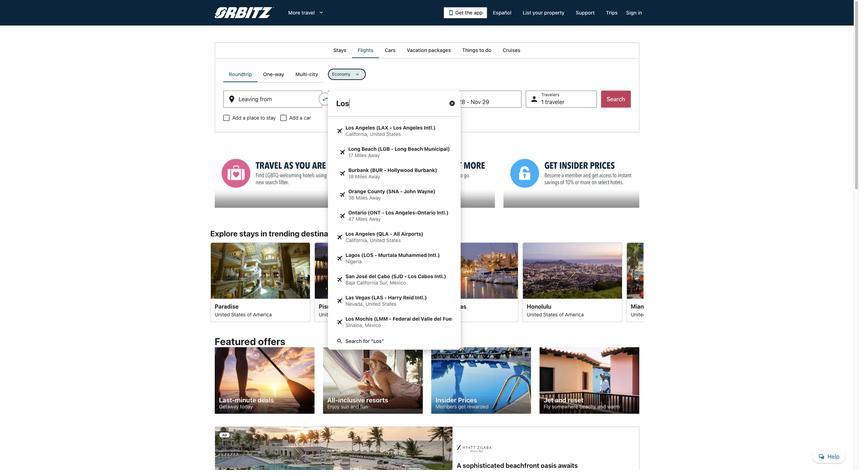 Task type: vqa. For each thing, say whether or not it's contained in the screenshot.


Task type: locate. For each thing, give the bounding box(es) containing it.
los up 17
[[346, 125, 354, 131]]

united down miami
[[631, 311, 646, 317]]

mexico down (lmm
[[365, 322, 381, 328]]

1 vertical spatial in
[[261, 229, 267, 238]]

united inside paradise united states of america
[[215, 311, 230, 317]]

1 ontario from the left
[[349, 210, 367, 216]]

2 long from the left
[[395, 146, 407, 152]]

- right the (las
[[385, 295, 387, 301]]

app
[[474, 10, 483, 16]]

away down (lgb
[[368, 152, 380, 158]]

0 horizontal spatial nov
[[447, 99, 457, 105]]

united down 'honolulu'
[[527, 311, 542, 317]]

- right (ont
[[382, 210, 385, 216]]

search button
[[602, 91, 631, 108]]

1 vertical spatial tab list
[[223, 67, 324, 82]]

things
[[463, 47, 479, 53]]

beach left (lgb
[[362, 146, 377, 152]]

0 horizontal spatial ontario
[[349, 210, 367, 216]]

states down harry
[[382, 301, 397, 307]]

los down 47
[[346, 231, 354, 237]]

long
[[349, 146, 361, 152], [395, 146, 407, 152]]

3 of from the left
[[560, 311, 564, 317]]

and left warm
[[598, 404, 606, 410]]

1 horizontal spatial del
[[413, 316, 420, 322]]

valle
[[421, 316, 433, 322]]

2 add from the left
[[290, 115, 299, 121]]

small image for los angeles (lax - los angeles intl.)
[[337, 128, 343, 134]]

miles inside burbank (bur - hollywood burbank) 18 miles away
[[355, 174, 367, 180]]

0 horizontal spatial in
[[261, 229, 267, 238]]

small image left 36
[[339, 192, 346, 198]]

the
[[465, 10, 473, 16]]

long up 17
[[349, 146, 361, 152]]

a for car
[[300, 115, 303, 121]]

los inside ontario (ont - los angeles-ontario intl.) 47 miles away
[[386, 210, 394, 216]]

0 vertical spatial mexico
[[390, 280, 406, 286]]

(sna
[[387, 188, 399, 194]]

in right sign
[[638, 10, 643, 16]]

add for add a place to stay
[[233, 115, 242, 121]]

of
[[247, 311, 252, 317], [351, 311, 356, 317], [560, 311, 564, 317], [664, 311, 668, 317]]

sinaloa,
[[346, 322, 364, 328]]

america inside paradise united states of america
[[253, 311, 272, 317]]

to left do
[[480, 47, 485, 53]]

getaway
[[219, 404, 239, 410]]

los up sinaloa,
[[346, 316, 354, 322]]

angeles for los angeles (qla - all airports) california, united states
[[356, 231, 375, 237]]

long right (lgb
[[395, 146, 407, 152]]

reset
[[568, 397, 584, 404]]

miles right 47
[[356, 216, 368, 222]]

clear going to image
[[449, 100, 456, 107]]

small image left '18'
[[339, 170, 346, 177]]

california, inside "los angeles (lax - los angeles intl.) california, united states"
[[346, 131, 369, 137]]

- inside los mochis (lmm - federal del valle del fuerte intl.) sinaloa, mexico
[[389, 316, 392, 322]]

miles inside "long beach (lgb - long beach municipal) 17 miles away"
[[355, 152, 367, 158]]

united inside honolulu united states of america
[[527, 311, 542, 317]]

0 horizontal spatial and
[[351, 404, 359, 410]]

burbank)
[[415, 167, 438, 173]]

of inside paradise united states of america
[[247, 311, 252, 317]]

0 vertical spatial search
[[607, 96, 626, 102]]

1 vertical spatial california,
[[346, 237, 369, 243]]

cabo up valle
[[423, 303, 437, 310]]

last-
[[219, 397, 235, 404]]

0 vertical spatial cabo
[[378, 273, 390, 279]]

- right (lgb
[[391, 146, 394, 152]]

way
[[275, 71, 284, 77]]

0 vertical spatial in
[[638, 10, 643, 16]]

roundtrip link
[[223, 67, 258, 82]]

a left car
[[300, 115, 303, 121]]

2 america from the left
[[357, 311, 376, 317]]

1 horizontal spatial search
[[607, 96, 626, 102]]

cabo san lucas mexico
[[423, 303, 467, 317]]

0 horizontal spatial add
[[233, 115, 242, 121]]

united down pismo
[[319, 311, 334, 317]]

1 horizontal spatial in
[[638, 10, 643, 16]]

- inside "los angeles (lax - los angeles intl.) california, united states"
[[390, 125, 392, 131]]

0 horizontal spatial to
[[261, 115, 265, 121]]

2 horizontal spatial mexico
[[423, 311, 439, 317]]

miles right 17
[[355, 152, 367, 158]]

away
[[368, 152, 380, 158], [369, 174, 381, 180], [370, 195, 381, 201], [369, 216, 381, 222]]

1 california, from the top
[[346, 131, 369, 137]]

jet
[[544, 397, 554, 404]]

all-inclusive resorts enjoy sun and fun
[[327, 397, 388, 410]]

economy button
[[328, 69, 366, 80]]

small image
[[339, 170, 346, 177], [339, 192, 346, 198], [339, 213, 346, 219], [337, 255, 343, 262]]

tab list containing stays
[[215, 43, 640, 58]]

united down (qla
[[370, 237, 385, 243]]

states inside miami beach united states of america
[[648, 311, 662, 317]]

states inside pismo beach united states of america
[[335, 311, 350, 317]]

- right (lmm
[[389, 316, 392, 322]]

2 of from the left
[[351, 311, 356, 317]]

united inside miami beach united states of america
[[631, 311, 646, 317]]

tab list containing roundtrip
[[223, 67, 324, 82]]

angeles left (qla
[[356, 231, 375, 237]]

0 horizontal spatial long
[[349, 146, 361, 152]]

pismo beach united states of america
[[319, 303, 376, 317]]

california, inside los angeles (qla - all airports) california, united states
[[346, 237, 369, 243]]

nov 28 - nov 29 button
[[432, 91, 522, 108]]

0 horizontal spatial mexico
[[365, 322, 381, 328]]

1 vertical spatial cabo
[[423, 303, 437, 310]]

states inside honolulu united states of america
[[544, 311, 558, 317]]

3 america from the left
[[566, 311, 584, 317]]

support
[[576, 10, 595, 16]]

tab list
[[215, 43, 640, 58], [223, 67, 324, 82]]

0 horizontal spatial san
[[346, 273, 355, 279]]

san inside san josé del cabo (sjd - los cabos intl.) baja california sur, mexico
[[346, 273, 355, 279]]

america inside miami beach united states of america
[[670, 311, 688, 317]]

small image left 47
[[339, 213, 346, 219]]

1 of from the left
[[247, 311, 252, 317]]

Going to text field
[[328, 91, 461, 116]]

states down paradise
[[231, 311, 246, 317]]

insider
[[436, 397, 457, 404]]

- right (los
[[375, 252, 377, 258]]

small image for san josé del cabo (sjd - los cabos intl.)
[[337, 277, 343, 283]]

search inside button
[[607, 96, 626, 102]]

- right (lax
[[390, 125, 392, 131]]

beach inside pismo beach united states of america
[[337, 303, 354, 310]]

get the app
[[456, 10, 483, 16]]

to left stay
[[261, 115, 265, 121]]

away inside "long beach (lgb - long beach municipal) 17 miles away"
[[368, 152, 380, 158]]

away inside orange county (sna - john wayne) 36 miles away
[[370, 195, 381, 201]]

del
[[369, 273, 377, 279], [413, 316, 420, 322], [434, 316, 442, 322]]

cabo inside cabo san lucas mexico
[[423, 303, 437, 310]]

featured
[[215, 336, 256, 348]]

add left car
[[290, 115, 299, 121]]

add left the place
[[233, 115, 242, 121]]

states
[[387, 131, 401, 137], [387, 237, 401, 243], [382, 301, 397, 307], [231, 311, 246, 317], [335, 311, 350, 317], [544, 311, 558, 317], [648, 311, 662, 317]]

beach inside miami beach united states of america
[[649, 303, 666, 310]]

miami beach united states of america
[[631, 303, 688, 317]]

explore
[[211, 229, 238, 238]]

swap origin and destination values image
[[322, 96, 329, 102]]

1 a from the left
[[243, 115, 246, 121]]

small image left lagos
[[337, 255, 343, 262]]

0 vertical spatial san
[[346, 273, 355, 279]]

- inside los angeles (qla - all airports) california, united states
[[390, 231, 393, 237]]

states inside "los angeles (lax - los angeles intl.) california, united states"
[[387, 131, 401, 137]]

0 vertical spatial tab list
[[215, 43, 640, 58]]

california, up opens in a new window image
[[346, 131, 369, 137]]

2 a from the left
[[300, 115, 303, 121]]

a for place
[[243, 115, 246, 121]]

intl.) inside lagos (los - murtala muhammed intl.) nigeria
[[429, 252, 440, 258]]

a left the place
[[243, 115, 246, 121]]

in inside dropdown button
[[638, 10, 643, 16]]

2 ontario from the left
[[418, 210, 436, 216]]

1 horizontal spatial to
[[480, 47, 485, 53]]

4 of from the left
[[664, 311, 668, 317]]

united down the (las
[[366, 301, 381, 307]]

destinations
[[301, 229, 347, 238]]

17
[[349, 152, 354, 158]]

(lmm
[[374, 316, 388, 322]]

beach right miami
[[649, 303, 666, 310]]

murtala
[[379, 252, 397, 258]]

1 horizontal spatial mexico
[[390, 280, 406, 286]]

(lax
[[377, 125, 389, 131]]

featured offers main content
[[0, 43, 855, 470]]

del up california on the left of the page
[[369, 273, 377, 279]]

harry
[[388, 295, 402, 301]]

1 add from the left
[[233, 115, 242, 121]]

los left cabos
[[408, 273, 417, 279]]

miles down burbank on the left
[[355, 174, 367, 180]]

cabos
[[418, 273, 434, 279]]

0 horizontal spatial search
[[346, 338, 362, 344]]

away down (ont
[[369, 216, 381, 222]]

2 vertical spatial mexico
[[365, 322, 381, 328]]

- inside lagos (los - murtala muhammed intl.) nigeria
[[375, 252, 377, 258]]

nov left 29
[[471, 99, 481, 105]]

los right (lax
[[394, 125, 402, 131]]

burbank
[[349, 167, 369, 173]]

4 america from the left
[[670, 311, 688, 317]]

nov 28 - nov 29
[[447, 99, 490, 105]]

get the app link
[[444, 7, 488, 18]]

cruises
[[503, 47, 521, 53]]

show next card image
[[640, 278, 648, 286]]

1 horizontal spatial and
[[555, 397, 567, 404]]

1 horizontal spatial san
[[439, 303, 449, 310]]

fun
[[361, 404, 368, 410]]

los angeles (lax - los angeles intl.) california, united states
[[346, 125, 436, 137]]

- inside orange county (sna - john wayne) 36 miles away
[[401, 188, 403, 194]]

away down county
[[370, 195, 381, 201]]

los right (ont
[[386, 210, 394, 216]]

1 vertical spatial mexico
[[423, 311, 439, 317]]

0 horizontal spatial cabo
[[378, 273, 390, 279]]

your
[[533, 10, 543, 16]]

angeles inside los angeles (qla - all airports) california, united states
[[356, 231, 375, 237]]

- right (bur
[[384, 167, 387, 173]]

(los
[[362, 252, 374, 258]]

1 vertical spatial search
[[346, 338, 362, 344]]

- left 'john'
[[401, 188, 403, 194]]

ontario up 47
[[349, 210, 367, 216]]

1 horizontal spatial ontario
[[418, 210, 436, 216]]

1 long from the left
[[349, 146, 361, 152]]

and left fun
[[351, 404, 359, 410]]

states down all
[[387, 237, 401, 243]]

miles down orange
[[356, 195, 368, 201]]

to
[[480, 47, 485, 53], [261, 115, 265, 121]]

0 vertical spatial to
[[480, 47, 485, 53]]

del right valle
[[434, 316, 442, 322]]

featured offers region
[[211, 332, 644, 418]]

1 horizontal spatial add
[[290, 115, 299, 121]]

for
[[363, 338, 370, 344]]

1 horizontal spatial nov
[[471, 99, 481, 105]]

1 america from the left
[[253, 311, 272, 317]]

states inside the las vegas (las - harry reid intl.) nevada, united states
[[382, 301, 397, 307]]

angeles left (lax
[[356, 125, 375, 131]]

ontario down wayne)
[[418, 210, 436, 216]]

1 horizontal spatial a
[[300, 115, 303, 121]]

del left valle
[[413, 316, 420, 322]]

0 horizontal spatial del
[[369, 273, 377, 279]]

stays link
[[328, 43, 352, 58]]

united down paradise
[[215, 311, 230, 317]]

in right 'stays' at the left of the page
[[261, 229, 267, 238]]

warm
[[608, 404, 620, 410]]

miami beach featuring a city and street scenes image
[[627, 242, 727, 299]]

intl.) inside the las vegas (las - harry reid intl.) nevada, united states
[[416, 295, 427, 301]]

1 horizontal spatial cabo
[[423, 303, 437, 310]]

miles inside orange county (sna - john wayne) 36 miles away
[[356, 195, 368, 201]]

search for "los"
[[346, 338, 384, 344]]

states down nevada,
[[335, 311, 350, 317]]

1 nov from the left
[[447, 99, 457, 105]]

18
[[349, 174, 354, 180]]

beach down the "las" at bottom
[[337, 303, 354, 310]]

states down (lax
[[387, 131, 401, 137]]

1 vertical spatial to
[[261, 115, 265, 121]]

america inside honolulu united states of america
[[566, 311, 584, 317]]

honolulu
[[527, 303, 552, 310]]

"los"
[[371, 338, 384, 344]]

small image
[[337, 128, 343, 134], [339, 149, 346, 155], [337, 234, 343, 240], [337, 277, 343, 283], [337, 298, 343, 304], [337, 319, 343, 325], [337, 338, 343, 345]]

1 traveler
[[542, 99, 565, 105]]

add for add a car
[[290, 115, 299, 121]]

and
[[555, 397, 567, 404], [351, 404, 359, 410], [598, 404, 606, 410]]

things to do link
[[457, 43, 498, 58]]

del inside san josé del cabo (sjd - los cabos intl.) baja california sur, mexico
[[369, 273, 377, 279]]

california, up lagos
[[346, 237, 369, 243]]

san up fuerte
[[439, 303, 449, 310]]

0 horizontal spatial a
[[243, 115, 246, 121]]

cabo up sur,
[[378, 273, 390, 279]]

0 vertical spatial california,
[[346, 131, 369, 137]]

small image for los mochis (lmm - federal del valle del fuerte intl.)
[[337, 319, 343, 325]]

los angeles (qla - all airports) california, united states
[[346, 231, 424, 243]]

one-way link
[[258, 67, 290, 82]]

support link
[[571, 6, 601, 19]]

states down 'honolulu'
[[544, 311, 558, 317]]

in inside featured offers main content
[[261, 229, 267, 238]]

makiki - lower punchbowl - tantalus showing landscape views, a sunset and a city image
[[523, 242, 623, 299]]

nov left 28
[[447, 99, 457, 105]]

- right 28
[[467, 99, 470, 105]]

california,
[[346, 131, 369, 137], [346, 237, 369, 243]]

cars link
[[379, 43, 402, 58]]

hollywood
[[388, 167, 414, 173]]

download the app button image
[[449, 10, 454, 16]]

- right (sjd
[[405, 273, 407, 279]]

states down miami
[[648, 311, 662, 317]]

2 california, from the top
[[346, 237, 369, 243]]

san
[[346, 273, 355, 279], [439, 303, 449, 310]]

members
[[436, 404, 457, 410]]

united down (lax
[[370, 131, 385, 137]]

and right jet on the bottom right of page
[[555, 397, 567, 404]]

- inside ontario (ont - los angeles-ontario intl.) 47 miles away
[[382, 210, 385, 216]]

1
[[542, 99, 544, 105]]

san up the baja
[[346, 273, 355, 279]]

los inside san josé del cabo (sjd - los cabos intl.) baja california sur, mexico
[[408, 273, 417, 279]]

- left all
[[390, 231, 393, 237]]

offers
[[258, 336, 286, 348]]

get
[[456, 10, 464, 16]]

away down (bur
[[369, 174, 381, 180]]

1 horizontal spatial long
[[395, 146, 407, 152]]

list
[[523, 10, 532, 16]]

stay
[[267, 115, 276, 121]]

multi-
[[296, 71, 310, 77]]

mexico left fuerte
[[423, 311, 439, 317]]

mexico down (sjd
[[390, 280, 406, 286]]

lucas
[[450, 303, 467, 310]]

1 vertical spatial san
[[439, 303, 449, 310]]



Task type: describe. For each thing, give the bounding box(es) containing it.
small image for long beach (lgb - long beach municipal)
[[339, 149, 346, 155]]

enjoy
[[327, 404, 340, 410]]

featured offers
[[215, 336, 286, 348]]

(ont
[[368, 210, 381, 216]]

sign
[[627, 10, 637, 16]]

(qla
[[377, 231, 389, 237]]

burbank (bur - hollywood burbank) 18 miles away
[[349, 167, 438, 180]]

paradise united states of america
[[215, 303, 272, 317]]

orbitz logo image
[[215, 7, 274, 18]]

municipal)
[[425, 146, 450, 152]]

jet and reset fly somewhere beachy and warm
[[544, 397, 620, 410]]

to inside things to do 'link'
[[480, 47, 485, 53]]

rewarded
[[467, 404, 489, 410]]

today
[[240, 404, 253, 410]]

vacation
[[407, 47, 428, 53]]

things to do
[[463, 47, 492, 53]]

intl.) inside san josé del cabo (sjd - los cabos intl.) baja california sur, mexico
[[435, 273, 447, 279]]

trips link
[[601, 6, 624, 19]]

multi-city
[[296, 71, 318, 77]]

josé
[[356, 273, 368, 279]]

add a place to stay
[[233, 115, 276, 121]]

los inside los angeles (qla - all airports) california, united states
[[346, 231, 354, 237]]

honolulu united states of america
[[527, 303, 584, 317]]

property
[[545, 10, 565, 16]]

multi-city link
[[290, 67, 324, 82]]

opens in a new window image
[[359, 150, 365, 156]]

one-
[[263, 71, 275, 77]]

away inside burbank (bur - hollywood burbank) 18 miles away
[[369, 174, 381, 180]]

city
[[310, 71, 318, 77]]

1 traveler button
[[526, 91, 597, 108]]

insider prices members get rewarded
[[436, 397, 489, 410]]

states inside paradise united states of america
[[231, 311, 246, 317]]

small image for nigeria
[[337, 255, 343, 262]]

cruises link
[[498, 43, 527, 58]]

español button
[[488, 6, 518, 19]]

sur,
[[380, 280, 389, 286]]

mexico inside los mochis (lmm - federal del valle del fuerte intl.) sinaloa, mexico
[[365, 322, 381, 328]]

flights
[[358, 47, 374, 53]]

mexico inside san josé del cabo (sjd - los cabos intl.) baja california sur, mexico
[[390, 280, 406, 286]]

lagos (los - murtala muhammed intl.) nigeria
[[346, 252, 440, 265]]

angeles-
[[396, 210, 418, 216]]

of inside pismo beach united states of america
[[351, 311, 356, 317]]

beach for miami beach
[[649, 303, 666, 310]]

intl.) inside los mochis (lmm - federal del valle del fuerte intl.) sinaloa, mexico
[[460, 316, 472, 322]]

united inside los angeles (qla - all airports) california, united states
[[370, 237, 385, 243]]

sign in
[[627, 10, 643, 16]]

states inside los angeles (qla - all airports) california, united states
[[387, 237, 401, 243]]

add a car
[[290, 115, 311, 121]]

28
[[459, 99, 466, 105]]

miles inside ontario (ont - los angeles-ontario intl.) 47 miles away
[[356, 216, 368, 222]]

do
[[486, 47, 492, 53]]

(las
[[372, 295, 384, 301]]

lagos
[[346, 252, 361, 258]]

car
[[304, 115, 311, 121]]

muhammed
[[399, 252, 427, 258]]

orange
[[349, 188, 367, 194]]

intl.) inside "los angeles (lax - los angeles intl.) california, united states"
[[424, 125, 436, 131]]

angeles up "long beach (lgb - long beach municipal) 17 miles away"
[[403, 125, 423, 131]]

more
[[289, 10, 301, 16]]

mexico inside cabo san lucas mexico
[[423, 311, 439, 317]]

las vegas featuring interior views image
[[211, 242, 310, 299]]

2 nov from the left
[[471, 99, 481, 105]]

(lgb
[[378, 146, 390, 152]]

last-minute deals getaway today
[[219, 397, 274, 410]]

vegas
[[356, 295, 371, 301]]

ontario (ont - los angeles-ontario intl.) 47 miles away
[[349, 210, 449, 222]]

and inside all-inclusive resorts enjoy sun and fun
[[351, 404, 359, 410]]

nevada,
[[346, 301, 365, 307]]

small image for 18 miles away
[[339, 170, 346, 177]]

show previous card image
[[206, 278, 215, 286]]

- inside nov 28 - nov 29 button
[[467, 99, 470, 105]]

small image for 36 miles away
[[339, 192, 346, 198]]

small image for los angeles (qla - all airports)
[[337, 234, 343, 240]]

beach left municipal)
[[408, 146, 423, 152]]

las vegas (las - harry reid intl.) nevada, united states
[[346, 295, 427, 307]]

united inside the las vegas (las - harry reid intl.) nevada, united states
[[366, 301, 381, 307]]

long beach (lgb - long beach municipal) 17 miles away
[[349, 146, 450, 158]]

federal
[[393, 316, 411, 322]]

36
[[349, 195, 355, 201]]

explore stays in trending destinations
[[211, 229, 347, 238]]

pismo beach featuring a sunset, views and tropical scenes image
[[315, 242, 415, 299]]

of inside honolulu united states of america
[[560, 311, 564, 317]]

cabo inside san josé del cabo (sjd - los cabos intl.) baja california sur, mexico
[[378, 273, 390, 279]]

small image for las vegas (las - harry reid intl.)
[[337, 298, 343, 304]]

2 horizontal spatial and
[[598, 404, 606, 410]]

san inside cabo san lucas mexico
[[439, 303, 449, 310]]

beach for pismo beach
[[337, 303, 354, 310]]

search for search for "los"
[[346, 338, 362, 344]]

vacation packages
[[407, 47, 451, 53]]

small image for 47 miles away
[[339, 213, 346, 219]]

angeles for los angeles (lax - los angeles intl.) california, united states
[[356, 125, 375, 131]]

- inside san josé del cabo (sjd - los cabos intl.) baja california sur, mexico
[[405, 273, 407, 279]]

stays
[[334, 47, 347, 53]]

47
[[349, 216, 355, 222]]

los inside los mochis (lmm - federal del valle del fuerte intl.) sinaloa, mexico
[[346, 316, 354, 322]]

more travel button
[[283, 6, 331, 19]]

2 horizontal spatial del
[[434, 316, 442, 322]]

county
[[368, 188, 385, 194]]

nigeria
[[346, 259, 362, 265]]

california
[[357, 280, 379, 286]]

trending
[[269, 229, 300, 238]]

all
[[394, 231, 400, 237]]

resorts
[[367, 397, 388, 404]]

inclusive
[[338, 397, 365, 404]]

- inside "long beach (lgb - long beach municipal) 17 miles away"
[[391, 146, 394, 152]]

more travel
[[289, 10, 315, 16]]

marina cabo san lucas which includes a marina, a coastal town and night scenes image
[[419, 242, 519, 299]]

intl.) inside ontario (ont - los angeles-ontario intl.) 47 miles away
[[437, 210, 449, 216]]

united inside "los angeles (lax - los angeles intl.) california, united states"
[[370, 131, 385, 137]]

search for search
[[607, 96, 626, 102]]

minute
[[235, 397, 256, 404]]

america inside pismo beach united states of america
[[357, 311, 376, 317]]

orange county (sna - john wayne) 36 miles away
[[349, 188, 436, 201]]

- inside burbank (bur - hollywood burbank) 18 miles away
[[384, 167, 387, 173]]

airports)
[[401, 231, 424, 237]]

beach for long beach (lgb - long beach municipal)
[[362, 146, 377, 152]]

mochis
[[356, 316, 373, 322]]

roundtrip
[[229, 71, 252, 77]]

united inside pismo beach united states of america
[[319, 311, 334, 317]]

san josé del cabo (sjd - los cabos intl.) baja california sur, mexico
[[346, 273, 447, 286]]

away inside ontario (ont - los angeles-ontario intl.) 47 miles away
[[369, 216, 381, 222]]

stays
[[240, 229, 259, 238]]

- inside the las vegas (las - harry reid intl.) nevada, united states
[[385, 295, 387, 301]]

fuerte
[[443, 316, 459, 322]]

of inside miami beach united states of america
[[664, 311, 668, 317]]



